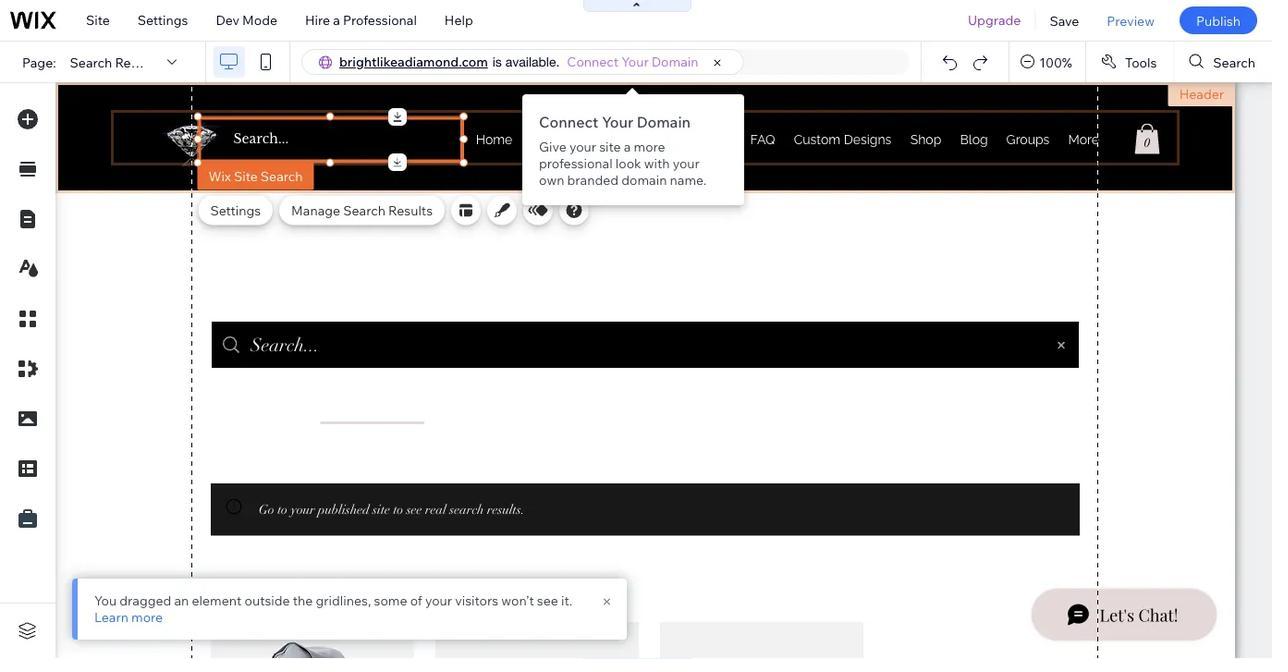 Task type: vqa. For each thing, say whether or not it's contained in the screenshot.
the do
no



Task type: locate. For each thing, give the bounding box(es) containing it.
of
[[410, 593, 423, 609]]

1 vertical spatial domain
[[637, 113, 691, 131]]

manage search results
[[292, 202, 433, 218]]

own
[[539, 172, 565, 188]]

site up search results
[[86, 12, 110, 28]]

settings down wix
[[210, 202, 261, 218]]

your up "site"
[[602, 113, 634, 131]]

100% button
[[1010, 42, 1086, 82]]

a up look
[[624, 139, 631, 155]]

0 horizontal spatial your
[[425, 593, 452, 609]]

your inside you dragged an element outside the gridlines, some of your visitors won't see it. learn more
[[425, 593, 452, 609]]

more down 'dragged'
[[131, 610, 163, 626]]

with
[[645, 155, 670, 172]]

a
[[333, 12, 340, 28], [624, 139, 631, 155]]

1 vertical spatial results
[[389, 202, 433, 218]]

give
[[539, 139, 567, 155]]

site
[[86, 12, 110, 28], [234, 168, 258, 184]]

a right hire
[[333, 12, 340, 28]]

gridlines,
[[316, 593, 371, 609]]

your
[[622, 54, 649, 70], [602, 113, 634, 131]]

manage
[[292, 202, 341, 218]]

0 horizontal spatial results
[[115, 54, 159, 70]]

your up professional
[[570, 139, 597, 155]]

more up with
[[634, 139, 666, 155]]

1 horizontal spatial more
[[634, 139, 666, 155]]

brightlikeadiamond.com
[[340, 54, 488, 70]]

more inside you dragged an element outside the gridlines, some of your visitors won't see it. learn more
[[131, 610, 163, 626]]

name.
[[670, 172, 707, 188]]

0 vertical spatial a
[[333, 12, 340, 28]]

look
[[616, 155, 642, 172]]

dragged
[[120, 593, 171, 609]]

1 horizontal spatial a
[[624, 139, 631, 155]]

site
[[600, 139, 621, 155]]

0 vertical spatial connect
[[567, 54, 619, 70]]

site right wix
[[234, 168, 258, 184]]

domain
[[652, 54, 699, 70], [637, 113, 691, 131]]

settings up search results
[[138, 12, 188, 28]]

0 horizontal spatial more
[[131, 610, 163, 626]]

dev mode
[[216, 12, 278, 28]]

search
[[70, 54, 112, 70], [1214, 54, 1256, 70], [261, 168, 303, 184], [343, 202, 386, 218]]

2 vertical spatial your
[[425, 593, 452, 609]]

your inside connect your domain give your site a more professional look with your own branded domain name.
[[602, 113, 634, 131]]

settings
[[138, 12, 188, 28], [210, 202, 261, 218]]

learn more link
[[94, 610, 163, 626]]

0 vertical spatial site
[[86, 12, 110, 28]]

your right of at the bottom left of the page
[[425, 593, 452, 609]]

connect up give at top left
[[539, 113, 599, 131]]

0 vertical spatial more
[[634, 139, 666, 155]]

your up connect your domain give your site a more professional look with your own branded domain name.
[[622, 54, 649, 70]]

connect right available.
[[567, 54, 619, 70]]

available.
[[506, 54, 560, 69]]

0 horizontal spatial settings
[[138, 12, 188, 28]]

0 horizontal spatial site
[[86, 12, 110, 28]]

you dragged an element outside the gridlines, some of your visitors won't see it. learn more
[[94, 593, 573, 626]]

0 vertical spatial your
[[622, 54, 649, 70]]

1 horizontal spatial settings
[[210, 202, 261, 218]]

header
[[1180, 86, 1225, 102]]

tools button
[[1087, 42, 1174, 82]]

1 horizontal spatial site
[[234, 168, 258, 184]]

2 horizontal spatial your
[[673, 155, 700, 172]]

search button
[[1175, 42, 1273, 82]]

your
[[570, 139, 597, 155], [673, 155, 700, 172], [425, 593, 452, 609]]

1 vertical spatial your
[[673, 155, 700, 172]]

0 vertical spatial settings
[[138, 12, 188, 28]]

results
[[115, 54, 159, 70], [389, 202, 433, 218]]

0 vertical spatial your
[[570, 139, 597, 155]]

1 vertical spatial your
[[602, 113, 634, 131]]

publish
[[1197, 12, 1241, 28]]

connect
[[567, 54, 619, 70], [539, 113, 599, 131]]

more
[[634, 139, 666, 155], [131, 610, 163, 626]]

hire
[[305, 12, 330, 28]]

your up the name.
[[673, 155, 700, 172]]

1 vertical spatial a
[[624, 139, 631, 155]]

search results
[[70, 54, 159, 70]]

branded
[[568, 172, 619, 188]]

professional
[[343, 12, 417, 28]]

connect inside connect your domain give your site a more professional look with your own branded domain name.
[[539, 113, 599, 131]]

1 vertical spatial more
[[131, 610, 163, 626]]

connect your domain give your site a more professional look with your own branded domain name.
[[539, 113, 707, 188]]

preview
[[1108, 12, 1155, 28]]

wix site search
[[209, 168, 303, 184]]

1 vertical spatial connect
[[539, 113, 599, 131]]

publish button
[[1180, 6, 1258, 34]]

learn
[[94, 610, 129, 626]]

100%
[[1040, 54, 1073, 70]]

you
[[94, 593, 117, 609]]

0 vertical spatial results
[[115, 54, 159, 70]]



Task type: describe. For each thing, give the bounding box(es) containing it.
1 vertical spatial site
[[234, 168, 258, 184]]

domain
[[622, 172, 667, 188]]

mode
[[242, 12, 278, 28]]

save
[[1050, 12, 1080, 28]]

it.
[[562, 593, 573, 609]]

visitors
[[455, 593, 499, 609]]

1 vertical spatial settings
[[210, 202, 261, 218]]

1 horizontal spatial your
[[570, 139, 597, 155]]

dev
[[216, 12, 240, 28]]

is
[[493, 54, 502, 69]]

upgrade
[[969, 12, 1022, 28]]

save button
[[1036, 0, 1094, 41]]

won't
[[502, 593, 534, 609]]

wix
[[209, 168, 231, 184]]

see
[[537, 593, 559, 609]]

more inside connect your domain give your site a more professional look with your own branded domain name.
[[634, 139, 666, 155]]

element
[[192, 593, 242, 609]]

hire a professional
[[305, 12, 417, 28]]

the
[[293, 593, 313, 609]]

0 vertical spatial domain
[[652, 54, 699, 70]]

tools
[[1126, 54, 1158, 70]]

help
[[445, 12, 473, 28]]

domain inside connect your domain give your site a more professional look with your own branded domain name.
[[637, 113, 691, 131]]

a inside connect your domain give your site a more professional look with your own branded domain name.
[[624, 139, 631, 155]]

some
[[374, 593, 408, 609]]

1 horizontal spatial results
[[389, 202, 433, 218]]

professional
[[539, 155, 613, 172]]

search inside search button
[[1214, 54, 1256, 70]]

is available. connect your domain
[[493, 54, 699, 70]]

an
[[174, 593, 189, 609]]

outside
[[245, 593, 290, 609]]

0 horizontal spatial a
[[333, 12, 340, 28]]

preview button
[[1094, 0, 1169, 41]]



